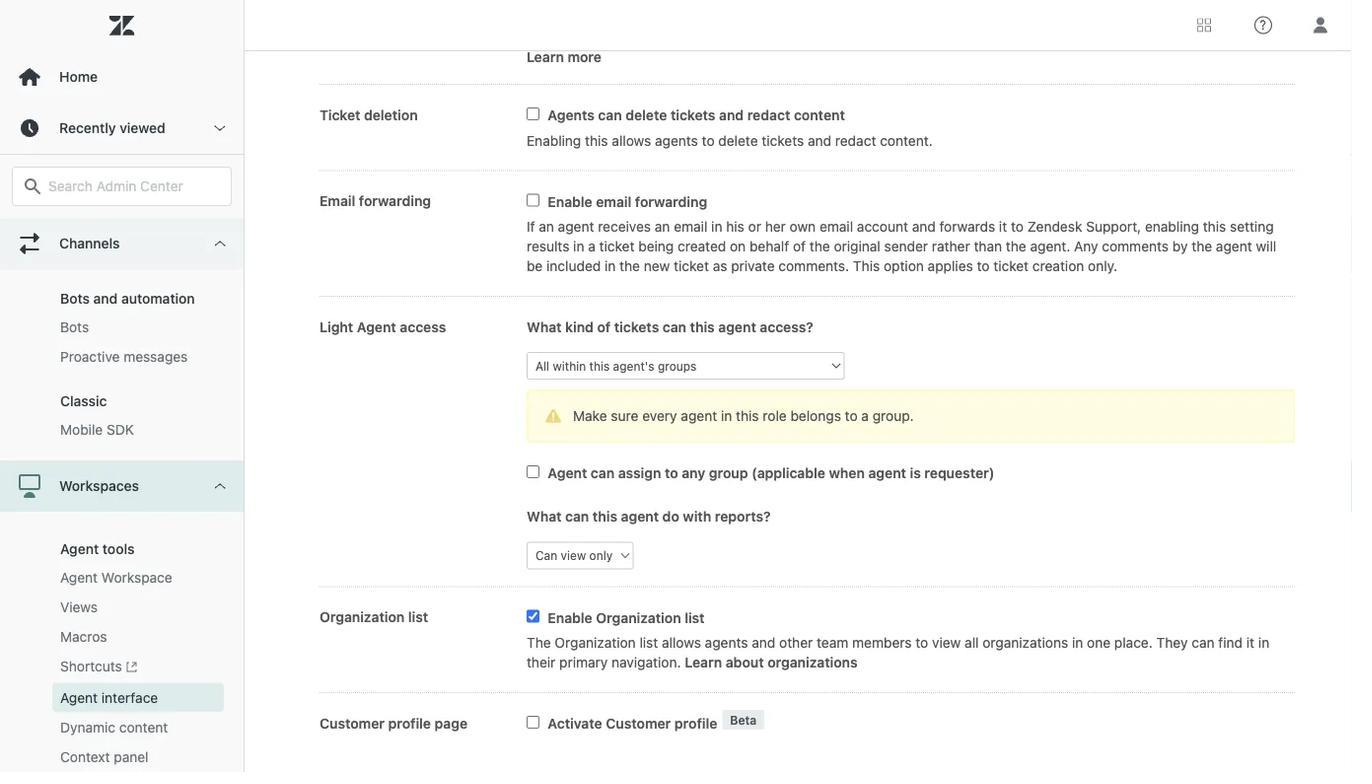 Task type: vqa. For each thing, say whether or not it's contained in the screenshot.
Bots related to Bots
yes



Task type: locate. For each thing, give the bounding box(es) containing it.
agent
[[60, 542, 99, 558], [60, 570, 98, 586], [60, 690, 98, 706]]

tree item containing talk
[[0, 0, 244, 461]]

bots link
[[52, 313, 224, 343]]

home button
[[0, 51, 244, 103]]

2 vertical spatial agent
[[60, 690, 98, 706]]

context panel
[[60, 749, 149, 765]]

channels
[[59, 235, 120, 252]]

views link
[[52, 593, 224, 623]]

shortcuts
[[60, 659, 122, 675]]

proactive messages
[[60, 349, 188, 365]]

help image
[[1255, 16, 1273, 34]]

bots for bots
[[60, 320, 89, 336]]

email link
[[52, 240, 224, 270]]

macros link
[[52, 623, 224, 653]]

bots for bots and automation
[[60, 291, 90, 307]]

2 bots from the top
[[60, 320, 89, 336]]

user menu image
[[1308, 12, 1334, 38]]

recently viewed
[[59, 120, 166, 136]]

1 tree item from the top
[[0, 0, 244, 461]]

bots up bots element
[[60, 291, 90, 307]]

None search field
[[2, 167, 242, 206]]

shortcuts element
[[60, 657, 138, 678]]

dynamic
[[60, 719, 116, 736]]

0 vertical spatial agent
[[60, 542, 99, 558]]

agent workspace
[[60, 570, 172, 586]]

0 vertical spatial bots
[[60, 291, 90, 307]]

2 agent from the top
[[60, 570, 98, 586]]

agent up dynamic
[[60, 690, 98, 706]]

talk link
[[52, 211, 224, 240]]

tree
[[0, 0, 244, 772]]

bots
[[60, 291, 90, 307], [60, 320, 89, 336]]

tools
[[102, 542, 135, 558]]

bots up 'proactive'
[[60, 320, 89, 336]]

primary element
[[0, 0, 245, 772]]

agent up views
[[60, 570, 98, 586]]

agent left 'tools' on the bottom
[[60, 542, 99, 558]]

dynamic content element
[[60, 718, 168, 738]]

context panel element
[[60, 748, 149, 767]]

mobile
[[60, 422, 103, 438]]

zendesk products image
[[1198, 18, 1211, 32]]

recently
[[59, 120, 116, 136]]

1 agent from the top
[[60, 542, 99, 558]]

mobile sdk link
[[52, 416, 224, 445]]

agent interface element
[[60, 688, 158, 708]]

email element
[[60, 245, 94, 265]]

1 vertical spatial bots
[[60, 320, 89, 336]]

sdk
[[107, 422, 134, 438]]

1 vertical spatial agent
[[60, 570, 98, 586]]

Search Admin Center field
[[48, 178, 219, 195]]

agent for agent workspace
[[60, 570, 98, 586]]

proactive messages element
[[60, 348, 188, 367]]

bots and automation element
[[60, 291, 195, 307]]

3 agent from the top
[[60, 690, 98, 706]]

messages
[[124, 349, 188, 365]]

tree item
[[0, 0, 244, 461], [0, 461, 244, 772]]

talk
[[60, 217, 86, 233]]

views element
[[60, 598, 98, 618]]

2 tree item from the top
[[0, 461, 244, 772]]

1 bots from the top
[[60, 291, 90, 307]]



Task type: describe. For each thing, give the bounding box(es) containing it.
tree item containing workspaces
[[0, 461, 244, 772]]

dynamic content link
[[52, 713, 224, 743]]

home
[[59, 69, 98, 85]]

classic element
[[60, 394, 107, 410]]

agent workspace element
[[60, 569, 172, 588]]

workspaces button
[[0, 461, 244, 512]]

automation
[[121, 291, 195, 307]]

agent for agent tools
[[60, 542, 99, 558]]

agent workspace link
[[52, 564, 224, 593]]

proactive messages link
[[52, 343, 224, 372]]

mobile sdk element
[[60, 421, 134, 440]]

tree containing talk
[[0, 0, 244, 772]]

workspaces
[[59, 478, 139, 495]]

context
[[60, 749, 110, 765]]

email
[[60, 247, 94, 263]]

classic
[[60, 394, 107, 410]]

panel
[[114, 749, 149, 765]]

proactive
[[60, 349, 120, 365]]

agent interface link
[[52, 683, 224, 713]]

channels group
[[0, 0, 244, 461]]

talk element
[[60, 216, 86, 235]]

mobile sdk
[[60, 422, 134, 438]]

bots and automation
[[60, 291, 195, 307]]

views
[[60, 600, 98, 616]]

workspace
[[101, 570, 172, 586]]

viewed
[[120, 120, 166, 136]]

agent interface
[[60, 690, 158, 706]]

context panel link
[[52, 743, 224, 772]]

workspaces group
[[0, 512, 244, 772]]

and
[[93, 291, 118, 307]]

recently viewed button
[[0, 103, 244, 154]]

agent for agent interface
[[60, 690, 98, 706]]

macros
[[60, 629, 107, 646]]

dynamic content
[[60, 719, 168, 736]]

channels button
[[0, 218, 244, 269]]

none search field inside primary element
[[2, 167, 242, 206]]

bots element
[[60, 318, 89, 338]]

agent tools element
[[60, 542, 135, 558]]

shortcuts link
[[52, 653, 224, 683]]

interface
[[101, 690, 158, 706]]

agent tools
[[60, 542, 135, 558]]

macros element
[[60, 628, 107, 648]]

content
[[119, 719, 168, 736]]



